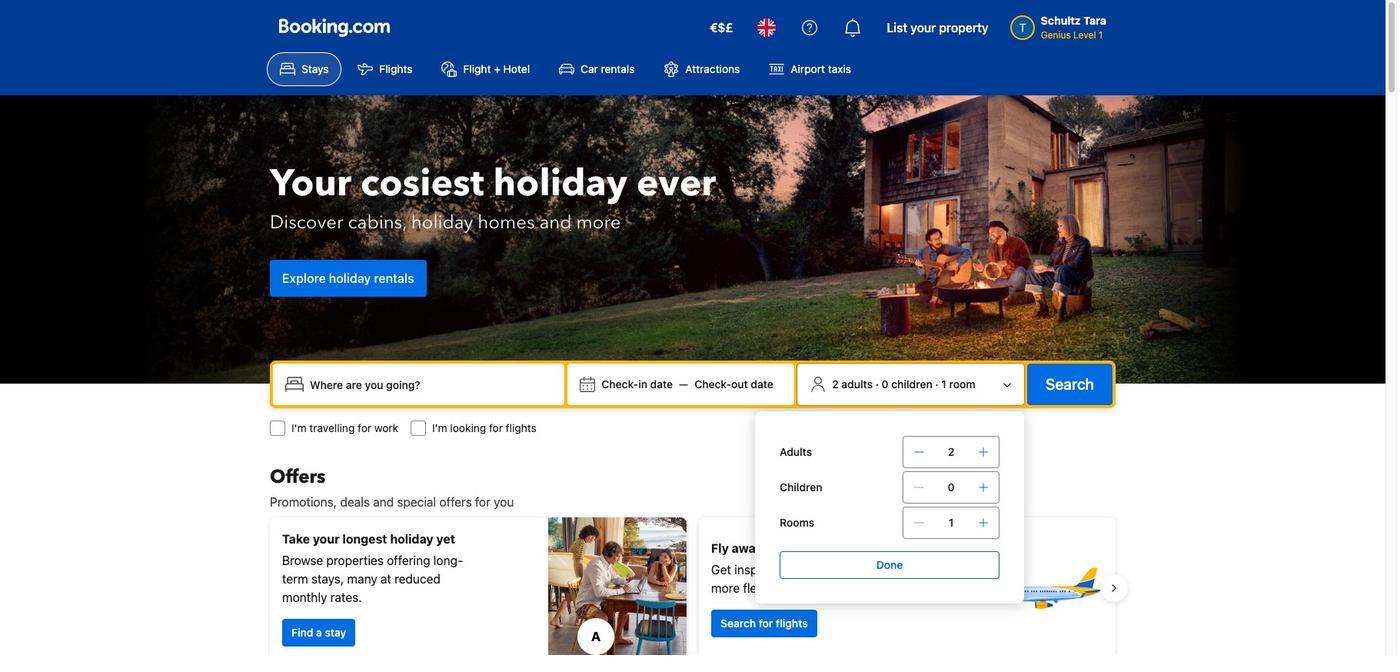 Task type: vqa. For each thing, say whether or not it's contained in the screenshot.


Task type: describe. For each thing, give the bounding box(es) containing it.
search for flights link
[[711, 610, 817, 638]]

ever
[[637, 158, 716, 209]]

2 adults · 0 children · 1 room
[[832, 378, 976, 391]]

€$£ button
[[701, 9, 742, 46]]

looking
[[450, 421, 486, 434]]

properties
[[326, 554, 384, 568]]

children
[[780, 481, 823, 494]]

your inside fly away to your dream holiday get inspired, compare and book flights with more flexibility
[[781, 541, 807, 555]]

fly away to your dream holiday get inspired, compare and book flights with more flexibility
[[711, 541, 954, 595]]

airport taxis
[[791, 62, 851, 75]]

flights
[[379, 62, 413, 75]]

for inside offers promotions, deals and special offers for you
[[475, 495, 491, 509]]

book
[[862, 563, 890, 577]]

your cosiest holiday ever discover cabins, holiday homes and more
[[270, 158, 716, 235]]

stays
[[301, 62, 329, 75]]

1 check- from the left
[[602, 378, 638, 391]]

€$£
[[710, 21, 733, 35]]

region containing take your longest holiday yet
[[258, 511, 1128, 655]]

1 vertical spatial 0
[[948, 481, 955, 494]]

flight + hotel link
[[429, 52, 543, 86]]

children
[[892, 378, 933, 391]]

get
[[711, 563, 731, 577]]

travelling
[[309, 421, 355, 434]]

inspired,
[[735, 563, 782, 577]]

+
[[494, 62, 501, 75]]

find
[[291, 626, 313, 639]]

explore holiday rentals link
[[270, 260, 426, 296]]

stays,
[[311, 572, 344, 586]]

genius
[[1041, 29, 1071, 41]]

cabins,
[[348, 210, 407, 235]]

you
[[494, 495, 514, 509]]

car
[[581, 62, 598, 75]]

level
[[1074, 29, 1096, 41]]

for right looking
[[489, 421, 503, 434]]

list your property link
[[878, 9, 998, 46]]

i'm looking for flights
[[432, 421, 537, 434]]

offers
[[439, 495, 472, 509]]

your account menu schultz tara genius level 1 element
[[1010, 7, 1113, 42]]

attractions
[[686, 62, 740, 75]]

stays link
[[267, 52, 342, 86]]

2 date from the left
[[751, 378, 774, 391]]

find a stay
[[291, 626, 346, 639]]

out
[[731, 378, 748, 391]]

browse
[[282, 554, 323, 568]]

work
[[374, 421, 398, 434]]

dream
[[810, 541, 849, 555]]

offers promotions, deals and special offers for you
[[270, 464, 514, 509]]

check-in date button
[[596, 371, 679, 398]]

for inside "link"
[[759, 617, 773, 630]]

deals
[[340, 495, 370, 509]]

adults
[[842, 378, 873, 391]]

with
[[931, 563, 954, 577]]

check-in date — check-out date
[[602, 378, 774, 391]]

at
[[381, 572, 391, 586]]

search for flights
[[721, 617, 808, 630]]

take your longest holiday yet browse properties offering long- term stays, many at reduced monthly rates.
[[282, 532, 463, 604]]

rates.
[[330, 591, 362, 604]]

search button
[[1027, 364, 1113, 405]]

special
[[397, 495, 436, 509]]

offers
[[270, 464, 326, 490]]

rooms
[[780, 516, 815, 529]]

schultz
[[1041, 14, 1081, 27]]

i'm
[[291, 421, 307, 434]]

your
[[270, 158, 351, 209]]

search for search
[[1046, 375, 1094, 393]]

and inside your cosiest holiday ever discover cabins, holiday homes and more
[[539, 210, 572, 235]]

2 for 2
[[948, 445, 955, 458]]

stay
[[325, 626, 346, 639]]

find a stay link
[[282, 619, 355, 647]]

taxis
[[828, 62, 851, 75]]

i'm travelling for work
[[291, 421, 398, 434]]

flights inside fly away to your dream holiday get inspired, compare and book flights with more flexibility
[[893, 563, 927, 577]]

done
[[876, 558, 903, 571]]

room
[[949, 378, 976, 391]]

promotions,
[[270, 495, 337, 509]]

a
[[316, 626, 322, 639]]

flight + hotel
[[463, 62, 530, 75]]

explore holiday rentals
[[282, 271, 414, 285]]

property
[[939, 21, 989, 35]]

attractions link
[[651, 52, 753, 86]]

list your property
[[887, 21, 989, 35]]

car rentals link
[[546, 52, 648, 86]]

long-
[[434, 554, 463, 568]]

holiday down cosiest
[[411, 210, 473, 235]]

check-out date button
[[688, 371, 780, 398]]

schultz tara genius level 1
[[1041, 14, 1107, 41]]



Task type: locate. For each thing, give the bounding box(es) containing it.
search inside "link"
[[721, 617, 756, 630]]

1 down tara
[[1099, 29, 1103, 41]]

0 inside button
[[882, 378, 889, 391]]

1 horizontal spatial 1
[[949, 516, 954, 529]]

0 vertical spatial flights
[[506, 421, 537, 434]]

2 horizontal spatial flights
[[893, 563, 927, 577]]

check-
[[602, 378, 638, 391], [695, 378, 731, 391]]

1 up with
[[949, 516, 954, 529]]

1 vertical spatial flights
[[893, 563, 927, 577]]

search
[[1046, 375, 1094, 393], [721, 617, 756, 630]]

holiday up offering
[[390, 532, 433, 546]]

1 horizontal spatial check-
[[695, 378, 731, 391]]

fly
[[711, 541, 729, 555]]

flights left with
[[893, 563, 927, 577]]

take
[[282, 532, 310, 546]]

adults
[[780, 445, 812, 458]]

rentals right 'car'
[[601, 62, 635, 75]]

longest
[[343, 532, 387, 546]]

2 horizontal spatial and
[[838, 563, 859, 577]]

1 date from the left
[[650, 378, 673, 391]]

flexibility
[[743, 581, 792, 595]]

rentals inside car rentals "link"
[[601, 62, 635, 75]]

1 horizontal spatial rentals
[[601, 62, 635, 75]]

0
[[882, 378, 889, 391], [948, 481, 955, 494]]

rentals
[[601, 62, 635, 75], [374, 271, 414, 285]]

2 · from the left
[[935, 378, 939, 391]]

homes
[[478, 210, 535, 235]]

offering
[[387, 554, 430, 568]]

0 vertical spatial and
[[539, 210, 572, 235]]

0 vertical spatial more
[[576, 210, 621, 235]]

take your longest holiday yet image
[[548, 518, 687, 655]]

region
[[258, 511, 1128, 655]]

0 horizontal spatial 1
[[942, 378, 947, 391]]

discover
[[270, 210, 343, 235]]

booking.com image
[[279, 18, 390, 37]]

2
[[832, 378, 839, 391], [948, 445, 955, 458]]

and inside fly away to your dream holiday get inspired, compare and book flights with more flexibility
[[838, 563, 859, 577]]

more
[[576, 210, 621, 235], [711, 581, 740, 595]]

done button
[[780, 551, 1000, 579]]

tara
[[1084, 14, 1107, 27]]

i'm
[[432, 421, 447, 434]]

reduced
[[395, 572, 441, 586]]

1 · from the left
[[876, 378, 879, 391]]

2 for 2 adults · 0 children · 1 room
[[832, 378, 839, 391]]

2 adults · 0 children · 1 room button
[[804, 370, 1018, 399]]

more inside fly away to your dream holiday get inspired, compare and book flights with more flexibility
[[711, 581, 740, 595]]

hotel
[[503, 62, 530, 75]]

monthly
[[282, 591, 327, 604]]

check- right —
[[695, 378, 731, 391]]

away
[[732, 541, 763, 555]]

holiday up 'book'
[[851, 541, 895, 555]]

0 vertical spatial 1
[[1099, 29, 1103, 41]]

date right out
[[751, 378, 774, 391]]

·
[[876, 378, 879, 391], [935, 378, 939, 391]]

date
[[650, 378, 673, 391], [751, 378, 774, 391]]

yet
[[436, 532, 455, 546]]

1 vertical spatial rentals
[[374, 271, 414, 285]]

0 horizontal spatial check-
[[602, 378, 638, 391]]

flights inside search for flights "link"
[[776, 617, 808, 630]]

date right the in at the left
[[650, 378, 673, 391]]

flights
[[506, 421, 537, 434], [893, 563, 927, 577], [776, 617, 808, 630]]

· right adults on the bottom of the page
[[876, 378, 879, 391]]

compare
[[786, 563, 835, 577]]

for
[[358, 421, 371, 434], [489, 421, 503, 434], [475, 495, 491, 509], [759, 617, 773, 630]]

2 check- from the left
[[695, 378, 731, 391]]

your for property
[[911, 21, 936, 35]]

0 horizontal spatial 2
[[832, 378, 839, 391]]

and right deals
[[373, 495, 394, 509]]

flight
[[463, 62, 491, 75]]

2 down room at the right of page
[[948, 445, 955, 458]]

your
[[911, 21, 936, 35], [313, 532, 340, 546], [781, 541, 807, 555]]

2 horizontal spatial your
[[911, 21, 936, 35]]

1 left room at the right of page
[[942, 378, 947, 391]]

1 vertical spatial and
[[373, 495, 394, 509]]

explore
[[282, 271, 326, 285]]

for left you
[[475, 495, 491, 509]]

more inside your cosiest holiday ever discover cabins, holiday homes and more
[[576, 210, 621, 235]]

rentals down cabins,
[[374, 271, 414, 285]]

flights down flexibility
[[776, 617, 808, 630]]

0 vertical spatial 2
[[832, 378, 839, 391]]

—
[[679, 378, 688, 391]]

search inside button
[[1046, 375, 1094, 393]]

flights right looking
[[506, 421, 537, 434]]

1 horizontal spatial your
[[781, 541, 807, 555]]

holiday
[[493, 158, 627, 209], [411, 210, 473, 235], [329, 271, 371, 285], [390, 532, 433, 546], [851, 541, 895, 555]]

holiday right explore
[[329, 271, 371, 285]]

cosiest
[[361, 158, 484, 209]]

2 vertical spatial flights
[[776, 617, 808, 630]]

search for search for flights
[[721, 617, 756, 630]]

car rentals
[[581, 62, 635, 75]]

0 horizontal spatial 0
[[882, 378, 889, 391]]

holiday up homes
[[493, 158, 627, 209]]

your right take
[[313, 532, 340, 546]]

0 horizontal spatial ·
[[876, 378, 879, 391]]

0 horizontal spatial more
[[576, 210, 621, 235]]

1 vertical spatial search
[[721, 617, 756, 630]]

your right to
[[781, 541, 807, 555]]

for left work
[[358, 421, 371, 434]]

and right homes
[[539, 210, 572, 235]]

2 vertical spatial and
[[838, 563, 859, 577]]

1 horizontal spatial flights
[[776, 617, 808, 630]]

0 vertical spatial rentals
[[601, 62, 635, 75]]

Where are you going? field
[[304, 371, 559, 398]]

1 horizontal spatial ·
[[935, 378, 939, 391]]

check- left —
[[602, 378, 638, 391]]

0 vertical spatial 0
[[882, 378, 889, 391]]

0 horizontal spatial search
[[721, 617, 756, 630]]

2 horizontal spatial 1
[[1099, 29, 1103, 41]]

in
[[638, 378, 647, 391]]

many
[[347, 572, 377, 586]]

0 horizontal spatial and
[[373, 495, 394, 509]]

and left 'book'
[[838, 563, 859, 577]]

0 horizontal spatial rentals
[[374, 271, 414, 285]]

holiday inside the take your longest holiday yet browse properties offering long- term stays, many at reduced monthly rates.
[[390, 532, 433, 546]]

1 horizontal spatial date
[[751, 378, 774, 391]]

1 horizontal spatial search
[[1046, 375, 1094, 393]]

term
[[282, 572, 308, 586]]

0 horizontal spatial flights
[[506, 421, 537, 434]]

for down flexibility
[[759, 617, 773, 630]]

0 horizontal spatial your
[[313, 532, 340, 546]]

flights link
[[345, 52, 426, 86]]

1 inside button
[[942, 378, 947, 391]]

your right list
[[911, 21, 936, 35]]

1 horizontal spatial and
[[539, 210, 572, 235]]

rentals inside explore holiday rentals link
[[374, 271, 414, 285]]

your for longest
[[313, 532, 340, 546]]

and inside offers promotions, deals and special offers for you
[[373, 495, 394, 509]]

2 left adults on the bottom of the page
[[832, 378, 839, 391]]

1 vertical spatial more
[[711, 581, 740, 595]]

2 vertical spatial 1
[[949, 516, 954, 529]]

1 horizontal spatial more
[[711, 581, 740, 595]]

1 vertical spatial 2
[[948, 445, 955, 458]]

1 inside schultz tara genius level 1
[[1099, 29, 1103, 41]]

1
[[1099, 29, 1103, 41], [942, 378, 947, 391], [949, 516, 954, 529]]

2 inside button
[[832, 378, 839, 391]]

airport
[[791, 62, 825, 75]]

holiday inside fly away to your dream holiday get inspired, compare and book flights with more flexibility
[[851, 541, 895, 555]]

list
[[887, 21, 908, 35]]

to
[[766, 541, 778, 555]]

1 vertical spatial 1
[[942, 378, 947, 391]]

1 horizontal spatial 2
[[948, 445, 955, 458]]

airport taxis link
[[756, 52, 864, 86]]

fly away to your dream holiday image
[[996, 534, 1104, 642]]

0 vertical spatial search
[[1046, 375, 1094, 393]]

· right children
[[935, 378, 939, 391]]

and
[[539, 210, 572, 235], [373, 495, 394, 509], [838, 563, 859, 577]]

1 horizontal spatial 0
[[948, 481, 955, 494]]

your inside the take your longest holiday yet browse properties offering long- term stays, many at reduced monthly rates.
[[313, 532, 340, 546]]

0 horizontal spatial date
[[650, 378, 673, 391]]



